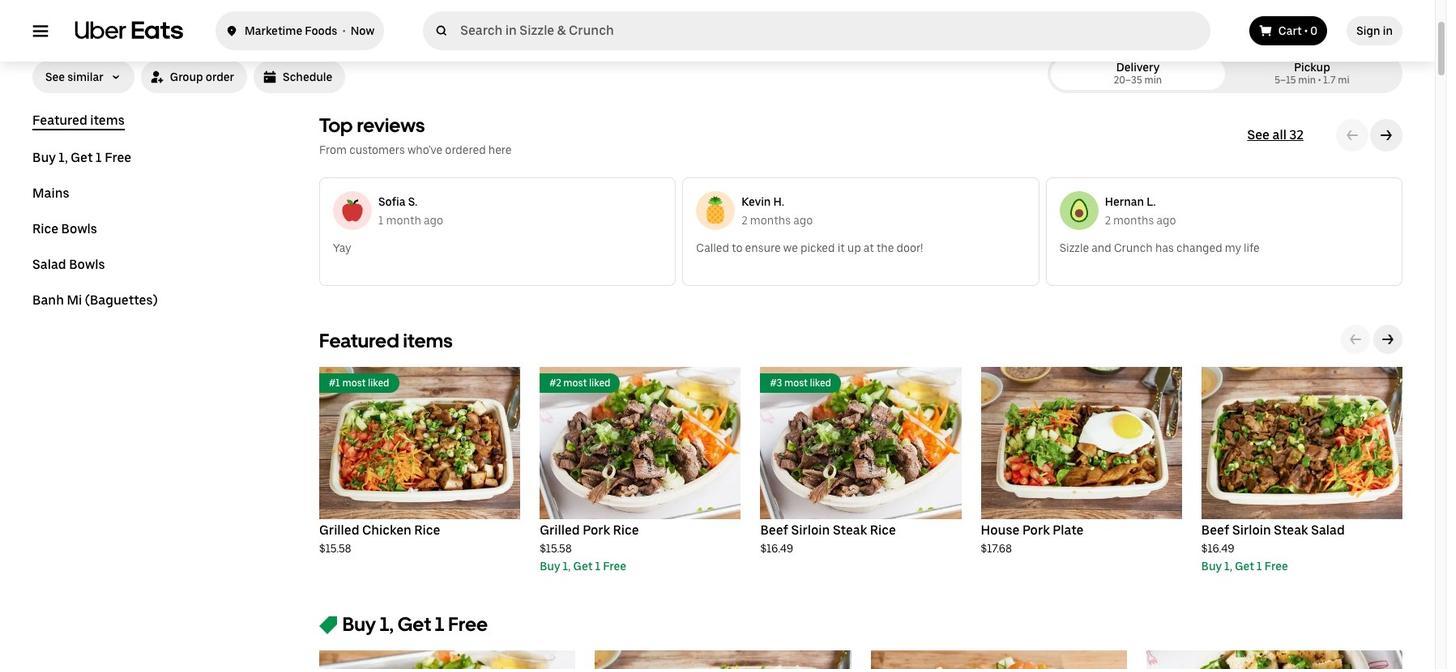 Task type: locate. For each thing, give the bounding box(es) containing it.
steak inside beef sirloin steak salad $16.49 buy 1, get 1 free
[[1274, 523, 1308, 538]]

1 horizontal spatial min
[[1298, 75, 1316, 86]]

0 horizontal spatial beef
[[760, 523, 788, 538]]

2 ago from the left
[[793, 214, 813, 226]]

beef inside beef sirloin steak rice $16.49
[[760, 523, 788, 538]]

see inside 'link'
[[1247, 127, 1270, 143]]

featured items up "buy 1, get 1 free" button
[[32, 113, 125, 128]]

1 grilled from the left
[[319, 523, 359, 538]]

0 horizontal spatial $15.58
[[319, 542, 351, 555]]

ago up has
[[1157, 214, 1176, 226]]

bowls
[[61, 221, 97, 237], [69, 257, 105, 272]]

beef sirloin steak salad $16.49 buy 1, get 1 free
[[1202, 523, 1345, 573]]

ago
[[424, 214, 443, 226], [793, 214, 813, 226], [1157, 214, 1176, 226]]

pork
[[583, 523, 610, 538], [1023, 523, 1050, 538]]

$16.49
[[760, 542, 793, 555], [1202, 542, 1235, 555]]

0 horizontal spatial pork
[[583, 523, 610, 538]]

most right the #2
[[563, 378, 587, 389]]

• inside pickup 5–15 min • 1.7 mi
[[1318, 75, 1321, 86]]

my
[[1225, 241, 1241, 254]]

0 vertical spatial buy 1, get 1 free
[[32, 150, 131, 165]]

free
[[105, 150, 131, 165], [603, 560, 626, 573], [1265, 560, 1288, 573], [448, 613, 488, 636]]

ago right month at the left
[[424, 214, 443, 226]]

1 vertical spatial buy 1, get 1 free
[[339, 613, 488, 636]]

#1
[[329, 378, 340, 389]]

kevin
[[742, 195, 771, 208]]

2 pork from the left
[[1023, 523, 1050, 538]]

called to ensure we picked it up at the door!
[[696, 241, 923, 254]]

pork for grilled
[[583, 523, 610, 538]]

1 vertical spatial salad
[[1311, 523, 1345, 538]]

1 vertical spatial see
[[1247, 127, 1270, 143]]

1 vertical spatial bowls
[[69, 257, 105, 272]]

1 inside "buy 1, get 1 free" button
[[96, 150, 102, 165]]

1 sirloin from the left
[[791, 523, 830, 538]]

grilled for pork
[[540, 523, 580, 538]]

bowls inside button
[[69, 257, 105, 272]]

1 steak from the left
[[833, 523, 867, 538]]

• left 1.7
[[1318, 75, 1321, 86]]

beef
[[760, 523, 788, 538], [1202, 523, 1230, 538]]

to
[[732, 241, 743, 254]]

0 horizontal spatial 2
[[742, 214, 748, 226]]

1 horizontal spatial 2
[[1105, 214, 1111, 226]]

2 [object object] radio from the left
[[1228, 58, 1396, 90]]

3 most from the left
[[784, 378, 808, 389]]

1 pork from the left
[[583, 523, 610, 538]]

0 horizontal spatial items
[[90, 113, 125, 128]]

0 vertical spatial bowls
[[61, 221, 97, 237]]

salad inside button
[[32, 257, 66, 272]]

2 most from the left
[[563, 378, 587, 389]]

2 months from the left
[[1113, 214, 1154, 226]]

ordered
[[445, 143, 486, 156]]

ago inside hernan l. 2 months ago
[[1157, 214, 1176, 226]]

1 inside beef sirloin steak salad $16.49 buy 1, get 1 free
[[1257, 560, 1262, 573]]

months down h. at the right
[[750, 214, 791, 226]]

bowls up salad bowls
[[61, 221, 97, 237]]

1 horizontal spatial see
[[1247, 127, 1270, 143]]

uber eats home image
[[75, 21, 183, 41]]

1 inside the sofia s. 1 month ago
[[378, 214, 384, 226]]

1 horizontal spatial salad
[[1311, 523, 1345, 538]]

2
[[742, 214, 748, 226], [1105, 214, 1111, 226]]

• left 0
[[1305, 24, 1308, 37]]

ago inside kevin h. 2 months ago
[[793, 214, 813, 226]]

sirloin
[[791, 523, 830, 538], [1232, 523, 1271, 538]]

min inside delivery 20–35 min
[[1145, 75, 1162, 86]]

0 horizontal spatial [object object] radio
[[1054, 58, 1222, 90]]

featured up #1 most liked
[[319, 329, 399, 352]]

2 2 from the left
[[1105, 214, 1111, 226]]

min down delivery
[[1145, 75, 1162, 86]]

most
[[342, 378, 366, 389], [563, 378, 587, 389], [784, 378, 808, 389]]

grilled
[[319, 523, 359, 538], [540, 523, 580, 538]]

liked
[[368, 378, 389, 389], [589, 378, 611, 389], [810, 378, 831, 389]]

customers
[[349, 143, 405, 156]]

1 horizontal spatial sirloin
[[1232, 523, 1271, 538]]

kevin h. 2 months ago
[[742, 195, 813, 226]]

2 for hernan l. 2 months ago
[[1105, 214, 1111, 226]]

house pork plate $17.68
[[981, 523, 1084, 555]]

1 horizontal spatial beef
[[1202, 523, 1230, 538]]

0 horizontal spatial grilled
[[319, 523, 359, 538]]

#3 most liked
[[770, 378, 831, 389]]

see left all
[[1247, 127, 1270, 143]]

next image for previous image in the right of the page
[[1382, 333, 1395, 346]]

2 horizontal spatial most
[[784, 378, 808, 389]]

mains
[[32, 186, 69, 201]]

buy 1, get 1 free button
[[32, 150, 131, 166]]

1 2 from the left
[[742, 214, 748, 226]]

1 vertical spatial items
[[403, 329, 453, 352]]

beef inside beef sirloin steak salad $16.49 buy 1, get 1 free
[[1202, 523, 1230, 538]]

1, inside beef sirloin steak salad $16.49 buy 1, get 1 free
[[1224, 560, 1233, 573]]

2 beef from the left
[[1202, 523, 1230, 538]]

up
[[847, 241, 861, 254]]

[object Object] radio
[[1054, 58, 1222, 90], [1228, 58, 1396, 90]]

sign in
[[1357, 24, 1393, 37]]

2 steak from the left
[[1274, 523, 1308, 538]]

months inside kevin h. 2 months ago
[[750, 214, 791, 226]]

months inside hernan l. 2 months ago
[[1113, 214, 1154, 226]]

salad bowls button
[[32, 257, 105, 273]]

2 liked from the left
[[589, 378, 611, 389]]

featured items up #1 most liked
[[319, 329, 453, 352]]

1 vertical spatial featured items
[[319, 329, 453, 352]]

sizzle
[[1060, 241, 1089, 254]]

ago up "called to ensure we picked it up at the door!"
[[793, 214, 813, 226]]

reviews
[[328, 16, 371, 29]]

see for see all 32
[[1247, 127, 1270, 143]]

liked right #3
[[810, 378, 831, 389]]

pork inside the house pork plate $17.68
[[1023, 523, 1050, 538]]

read 5-star reviews link
[[262, 16, 371, 30]]

rice
[[32, 221, 58, 237], [414, 523, 440, 538], [613, 523, 639, 538], [870, 523, 896, 538]]

liked right #1 at the left bottom
[[368, 378, 389, 389]]

schedule button
[[254, 61, 345, 93], [254, 61, 345, 93]]

1 beef from the left
[[760, 523, 788, 538]]

$15.58 inside grilled pork rice $15.58 buy 1, get 1 free
[[540, 542, 572, 555]]

free inside grilled pork rice $15.58 buy 1, get 1 free
[[603, 560, 626, 573]]

buy inside button
[[32, 150, 56, 165]]

1 horizontal spatial featured items
[[319, 329, 453, 352]]

cart
[[1279, 24, 1302, 37]]

0 vertical spatial see
[[45, 70, 65, 83]]

get inside button
[[71, 150, 93, 165]]

banh mi (baguettes) button
[[32, 293, 158, 309]]

most right #1 at the left bottom
[[342, 378, 366, 389]]

1 horizontal spatial items
[[403, 329, 453, 352]]

most right #3
[[784, 378, 808, 389]]

1 horizontal spatial most
[[563, 378, 587, 389]]

1 horizontal spatial buy 1, get 1 free
[[339, 613, 488, 636]]

featured up "buy 1, get 1 free" button
[[32, 113, 87, 128]]

items inside 'button'
[[90, 113, 125, 128]]

more
[[385, 16, 412, 29]]

navigation
[[32, 113, 280, 328]]

3 ago from the left
[[1157, 214, 1176, 226]]

Search in Sizzle & Crunch text field
[[460, 23, 1204, 39]]

order
[[206, 70, 234, 83]]

buy 1, get 1 free
[[32, 150, 131, 165], [339, 613, 488, 636]]

2 inside kevin h. 2 months ago
[[742, 214, 748, 226]]

1 horizontal spatial steak
[[1274, 523, 1308, 538]]

ensure
[[745, 241, 781, 254]]

0 horizontal spatial most
[[342, 378, 366, 389]]

liked right the #2
[[589, 378, 611, 389]]

1 horizontal spatial ago
[[793, 214, 813, 226]]

1 vertical spatial featured
[[319, 329, 399, 352]]

$16.49 inside beef sirloin steak salad $16.49 buy 1, get 1 free
[[1202, 542, 1235, 555]]

grilled chicken rice $15.58
[[319, 523, 440, 555]]

main navigation menu image
[[32, 23, 49, 39]]

1.7
[[1323, 75, 1336, 86]]

• right ratings)
[[179, 17, 183, 30]]

from
[[319, 143, 347, 156]]

2 grilled from the left
[[540, 523, 580, 538]]

0 horizontal spatial months
[[750, 214, 791, 226]]

1 horizontal spatial grilled
[[540, 523, 580, 538]]

sirloin for rice
[[791, 523, 830, 538]]

0 horizontal spatial min
[[1145, 75, 1162, 86]]

top reviews from customers who've ordered here
[[319, 113, 512, 156]]

open
[[68, 33, 96, 46]]

next image for previous icon
[[1380, 129, 1393, 142]]

[object object] radio containing delivery
[[1054, 58, 1222, 90]]

2 horizontal spatial liked
[[810, 378, 831, 389]]

next image
[[1380, 129, 1393, 142], [1382, 333, 1395, 346]]

1 horizontal spatial $16.49
[[1202, 542, 1235, 555]]

sirloin inside beef sirloin steak salad $16.49 buy 1, get 1 free
[[1232, 523, 1271, 538]]

next image right previous image in the right of the page
[[1382, 333, 1395, 346]]

2 down kevin
[[742, 214, 748, 226]]

1 horizontal spatial liked
[[589, 378, 611, 389]]

(baguettes)
[[85, 293, 158, 308]]

salad
[[32, 257, 66, 272], [1311, 523, 1345, 538]]

l.
[[1147, 195, 1156, 208]]

1 $16.49 from the left
[[760, 542, 793, 555]]

$15.58 inside grilled chicken rice $15.58
[[319, 542, 351, 555]]

group
[[170, 70, 203, 83]]

featured items
[[32, 113, 125, 128], [319, 329, 453, 352]]

grilled inside grilled chicken rice $15.58
[[319, 523, 359, 538]]

0 horizontal spatial featured items
[[32, 113, 125, 128]]

yay
[[333, 241, 351, 254]]

0 vertical spatial next image
[[1380, 129, 1393, 142]]

sirloin inside beef sirloin steak rice $16.49
[[791, 523, 830, 538]]

ago inside the sofia s. 1 month ago
[[424, 214, 443, 226]]

cart • 0
[[1279, 24, 1318, 37]]

• right the now
[[376, 17, 380, 30]]

$15.58 for pork
[[540, 542, 572, 555]]

grilled inside grilled pork rice $15.58 buy 1, get 1 free
[[540, 523, 580, 538]]

delivery 20–35 min
[[1114, 61, 1162, 86]]

see
[[45, 70, 65, 83], [1247, 127, 1270, 143]]

2 $15.58 from the left
[[540, 542, 572, 555]]

1 horizontal spatial pork
[[1023, 523, 1050, 538]]

0 horizontal spatial liked
[[368, 378, 389, 389]]

0 horizontal spatial featured
[[32, 113, 87, 128]]

hernan l. image
[[1060, 191, 1099, 230]]

0 vertical spatial salad
[[32, 257, 66, 272]]

1 horizontal spatial months
[[1113, 214, 1154, 226]]

min inside pickup 5–15 min • 1.7 mi
[[1298, 75, 1316, 86]]

chicken
[[362, 523, 412, 538]]

1 most from the left
[[342, 378, 366, 389]]

1, inside button
[[59, 150, 68, 165]]

0 horizontal spatial steak
[[833, 523, 867, 538]]

items
[[90, 113, 125, 128], [403, 329, 453, 352]]

pork inside grilled pork rice $15.58 buy 1, get 1 free
[[583, 523, 610, 538]]

$16.49 inside beef sirloin steak rice $16.49
[[760, 542, 793, 555]]

min down pickup
[[1298, 75, 1316, 86]]

liked for beef
[[810, 378, 831, 389]]

0 horizontal spatial see
[[45, 70, 65, 83]]

1
[[96, 150, 102, 165], [378, 214, 384, 226], [595, 560, 601, 573], [1257, 560, 1262, 573], [435, 613, 445, 636]]

2 down hernan
[[1105, 214, 1111, 226]]

0 horizontal spatial $16.49
[[760, 542, 793, 555]]

1 vertical spatial next image
[[1382, 333, 1395, 346]]

bowls inside button
[[61, 221, 97, 237]]

2 horizontal spatial ago
[[1157, 214, 1176, 226]]

2 inside hernan l. 2 months ago
[[1105, 214, 1111, 226]]

next image right previous icon
[[1380, 129, 1393, 142]]

0 horizontal spatial ago
[[424, 214, 443, 226]]

5-
[[292, 16, 303, 29]]

1 liked from the left
[[368, 378, 389, 389]]

0 vertical spatial items
[[90, 113, 125, 128]]

see left similar
[[45, 70, 65, 83]]

months down hernan
[[1113, 214, 1154, 226]]

kevin h. image
[[696, 191, 735, 230]]

2 $16.49 from the left
[[1202, 542, 1235, 555]]

pickup 5–15 min • 1.7 mi
[[1275, 61, 1350, 86]]

picked
[[801, 241, 835, 254]]

0 horizontal spatial sirloin
[[791, 523, 830, 538]]

ago for sofia s. 1 month ago
[[424, 214, 443, 226]]

1 horizontal spatial [object object] radio
[[1228, 58, 1396, 90]]

2 sirloin from the left
[[1232, 523, 1271, 538]]

bowls up "banh mi (baguettes)"
[[69, 257, 105, 272]]

0 horizontal spatial salad
[[32, 257, 66, 272]]

until
[[99, 33, 123, 46]]

ratings)
[[134, 17, 177, 30]]

see similar
[[45, 70, 104, 83]]

salad bowls
[[32, 257, 105, 272]]

0 horizontal spatial buy 1, get 1 free
[[32, 150, 131, 165]]

1 ago from the left
[[424, 214, 443, 226]]

1 horizontal spatial $15.58
[[540, 542, 572, 555]]

crunch
[[1114, 241, 1153, 254]]

3 liked from the left
[[810, 378, 831, 389]]

1 min from the left
[[1145, 75, 1162, 86]]

steak inside beef sirloin steak rice $16.49
[[833, 523, 867, 538]]

now
[[351, 24, 375, 37]]

1 [object object] radio from the left
[[1054, 58, 1222, 90]]

who've
[[408, 143, 443, 156]]

1 $15.58 from the left
[[319, 542, 351, 555]]

min
[[1145, 75, 1162, 86], [1298, 75, 1316, 86]]

1 months from the left
[[750, 214, 791, 226]]

2 min from the left
[[1298, 75, 1316, 86]]

chevron down small image
[[110, 71, 121, 83]]

vietnamese
[[185, 17, 249, 30]]

0 vertical spatial featured items
[[32, 113, 125, 128]]

at
[[864, 241, 874, 254]]

0 vertical spatial featured
[[32, 113, 87, 128]]



Task type: vqa. For each thing, say whether or not it's contained in the screenshot.
charged
no



Task type: describe. For each thing, give the bounding box(es) containing it.
grilled for chicken
[[319, 523, 359, 538]]

steak for rice
[[833, 523, 867, 538]]

banh mi (baguettes)
[[32, 293, 158, 308]]

ago for kevin h. 2 months ago
[[793, 214, 813, 226]]

has
[[1155, 241, 1174, 254]]

open until 8:30 pm
[[68, 33, 167, 46]]

sign in link
[[1347, 16, 1403, 45]]

sofia
[[378, 195, 406, 208]]

deliver to image
[[225, 21, 238, 41]]

pm
[[150, 33, 167, 46]]

bowls for rice bowls
[[61, 221, 97, 237]]

ago for hernan l. 2 months ago
[[1157, 214, 1176, 226]]

8:30
[[125, 33, 148, 46]]

featured inside 'button'
[[32, 113, 87, 128]]

liked for grilled
[[368, 378, 389, 389]]

all
[[1273, 127, 1287, 143]]

free inside "buy 1, get 1 free" button
[[105, 150, 131, 165]]

marketime
[[245, 24, 302, 37]]

s.
[[408, 195, 418, 208]]

grilled pork rice $15.58 buy 1, get 1 free
[[540, 523, 639, 573]]

$16.49 for rice
[[760, 542, 793, 555]]

more info link
[[385, 16, 436, 30]]

#3
[[770, 378, 782, 389]]

rice bowls button
[[32, 221, 97, 237]]

hernan l. 2 months ago
[[1105, 195, 1176, 226]]

sofia s. image
[[333, 191, 372, 230]]

navigation containing featured items
[[32, 113, 280, 328]]

min for delivery
[[1145, 75, 1162, 86]]

• left the now
[[342, 24, 346, 37]]

beef for rice
[[760, 523, 788, 538]]

delivery
[[1117, 61, 1160, 74]]

changed
[[1177, 241, 1223, 254]]

buy inside beef sirloin steak salad $16.49 buy 1, get 1 free
[[1202, 560, 1222, 573]]

similar
[[67, 70, 104, 83]]

star
[[303, 16, 326, 29]]

get inside beef sirloin steak salad $16.49 buy 1, get 1 free
[[1235, 560, 1254, 573]]

$17.68
[[981, 542, 1012, 555]]

see all 32
[[1247, 127, 1304, 143]]

months for kevin
[[750, 214, 791, 226]]

[object object] radio containing pickup
[[1228, 58, 1396, 90]]

$16.49 for salad
[[1202, 542, 1235, 555]]

month
[[386, 214, 421, 226]]

pork for house
[[1023, 523, 1050, 538]]

most for grilled chicken rice
[[342, 378, 366, 389]]

months for hernan
[[1113, 214, 1154, 226]]

foods
[[305, 24, 337, 37]]

here
[[488, 143, 512, 156]]

(100+
[[102, 17, 132, 30]]

mi
[[1338, 75, 1350, 86]]

1, inside grilled pork rice $15.58 buy 1, get 1 free
[[563, 560, 571, 573]]

rice bowls
[[32, 221, 97, 237]]

#2
[[550, 378, 561, 389]]

mi
[[67, 293, 82, 308]]

bowls for salad bowls
[[69, 257, 105, 272]]

banh
[[32, 293, 64, 308]]

buy inside grilled pork rice $15.58 buy 1, get 1 free
[[540, 560, 560, 573]]

free inside beef sirloin steak salad $16.49 buy 1, get 1 free
[[1265, 560, 1288, 573]]

buy 1, get 1 free inside navigation
[[32, 150, 131, 165]]

marketime foods • now
[[245, 24, 375, 37]]

20–35
[[1114, 75, 1142, 86]]

1 horizontal spatial featured
[[319, 329, 399, 352]]

4.9
[[83, 17, 99, 30]]

0
[[1311, 24, 1318, 37]]

2 for kevin h. 2 months ago
[[742, 214, 748, 226]]

most for grilled pork rice
[[563, 378, 587, 389]]

and
[[1092, 241, 1112, 254]]

group order link
[[141, 61, 247, 93]]

sofia s. 1 month ago
[[378, 195, 443, 226]]

get inside grilled pork rice $15.58 buy 1, get 1 free
[[573, 560, 593, 573]]

steak for salad
[[1274, 523, 1308, 538]]

beef sirloin steak rice $16.49
[[760, 523, 896, 555]]

info
[[415, 16, 436, 29]]

in
[[1383, 24, 1393, 37]]

beef for salad
[[1202, 523, 1230, 538]]

top
[[319, 113, 353, 137]]

pickup
[[1294, 61, 1330, 74]]

rice inside beef sirloin steak rice $16.49
[[870, 523, 896, 538]]

rice inside button
[[32, 221, 58, 237]]

min for pickup
[[1298, 75, 1316, 86]]

rice inside grilled chicken rice $15.58
[[414, 523, 440, 538]]

5–15
[[1275, 75, 1296, 86]]

• left read
[[254, 17, 257, 30]]

#2 most liked
[[550, 378, 611, 389]]

plate
[[1053, 523, 1084, 538]]

32
[[1290, 127, 1304, 143]]

it
[[838, 241, 845, 254]]

h.
[[773, 195, 784, 208]]

• read 5-star reviews • more info
[[249, 16, 436, 30]]

see all 32 link
[[1247, 127, 1304, 143]]

previous image
[[1346, 129, 1359, 142]]

sizzle and crunch has changed my life
[[1060, 241, 1260, 254]]

#1 most liked
[[329, 378, 389, 389]]

previous image
[[1349, 333, 1362, 346]]

4.9 (100+ ratings) • vietnamese
[[83, 17, 249, 30]]

door!
[[897, 241, 923, 254]]

1 inside grilled pork rice $15.58 buy 1, get 1 free
[[595, 560, 601, 573]]

reviews
[[357, 113, 425, 137]]

salad inside beef sirloin steak salad $16.49 buy 1, get 1 free
[[1311, 523, 1345, 538]]

rice inside grilled pork rice $15.58 buy 1, get 1 free
[[613, 523, 639, 538]]

life
[[1244, 241, 1260, 254]]

schedule
[[283, 70, 333, 83]]

see for see similar
[[45, 70, 65, 83]]

most for beef sirloin steak rice
[[784, 378, 808, 389]]

the
[[877, 241, 894, 254]]

$15.58 for chicken
[[319, 542, 351, 555]]

house
[[981, 523, 1020, 538]]

featured items button
[[32, 113, 125, 130]]

sign
[[1357, 24, 1381, 37]]

we
[[783, 241, 798, 254]]

sirloin for salad
[[1232, 523, 1271, 538]]

mains button
[[32, 186, 69, 202]]

called
[[696, 241, 729, 254]]



